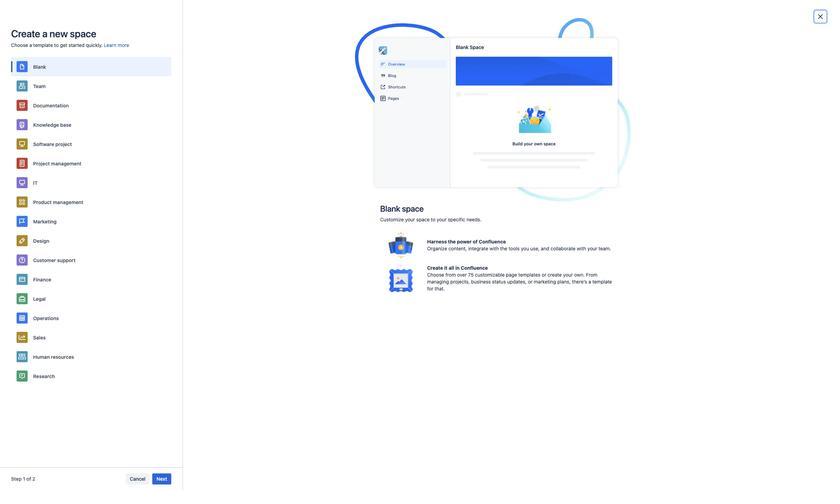 Task type: locate. For each thing, give the bounding box(es) containing it.
1 getting from the top
[[496, 97, 513, 103]]

own.
[[575, 272, 585, 278]]

customer
[[33, 257, 56, 263]]

0 vertical spatial template
[[33, 42, 53, 48]]

you left editing
[[433, 200, 441, 206]]

0 horizontal spatial are
[[429, 223, 436, 229]]

when in the editor to publish.
[[334, 184, 404, 190]]

added inside added below the content of the page or post you are viewing; good for comments that apply to the content as a whole.
[[320, 223, 334, 229]]

customer support
[[33, 257, 76, 263]]

0 vertical spatial close image
[[826, 1, 834, 10]]

the left 'page,'
[[354, 160, 362, 166]]

are left editing
[[443, 200, 449, 206]]

at
[[324, 160, 329, 166], [465, 160, 470, 166]]

1 horizontal spatial template
[[593, 279, 612, 285]]

to
[[54, 42, 59, 48], [415, 97, 420, 103], [338, 129, 343, 134], [379, 184, 384, 190], [337, 200, 341, 206], [431, 217, 436, 223], [327, 232, 331, 237], [349, 263, 354, 269], [346, 286, 351, 292]]

of up word
[[390, 200, 394, 206]]

1 horizontal spatial on
[[363, 208, 369, 214]]

blank up customize
[[380, 204, 400, 214]]

of inside added below the content of the page or post you are viewing; good for comments that apply to the content as a whole.
[[377, 223, 381, 229]]

1 horizontal spatial create
[[548, 272, 562, 278]]

with
[[490, 246, 499, 252], [577, 246, 586, 252]]

1 vertical spatial template
[[593, 279, 612, 285]]

to up harness
[[431, 217, 436, 223]]

collaborate
[[551, 246, 576, 252]]

0 horizontal spatial close image
[[817, 12, 825, 21]]

you inside added to a highlighted section of the page or post you are editing or viewing; good for targeted comments on a specific word or phrase.
[[433, 200, 441, 206]]

1 vertical spatial new
[[442, 97, 451, 103]]

page title icon image for at the top of the page, so teammates can see your progress at a glance.
[[487, 165, 493, 171]]

6 getting started in confluence from the top
[[496, 184, 562, 190]]

added to a highlighted section of the page or post you are editing or viewing; good for targeted comments on a specific word or phrase.
[[279, 200, 473, 214]]

blank space customize your space to your specific needs.
[[380, 204, 482, 223]]

getting started in confluence for 3rd getting started in confluence link from the bottom of the page
[[496, 184, 562, 190]]

comments up leave
[[279, 232, 302, 237]]

0 horizontal spatial choose
[[11, 42, 28, 48]]

1 getting started in confluence link from the top
[[496, 113, 562, 119]]

post.
[[383, 286, 395, 292]]

post down 'phrase.' at the top of the page
[[409, 223, 419, 229]]

1 horizontal spatial comments
[[339, 208, 362, 214]]

1 horizontal spatial viewing;
[[438, 223, 456, 229]]

1 horizontal spatial at
[[465, 160, 470, 166]]

page down customize
[[391, 223, 402, 229]]

1 horizontal spatial specific
[[448, 217, 466, 223]]

new up 'get'
[[50, 28, 68, 39]]

specific down section
[[374, 208, 391, 214]]

confluence for 6th getting started in confluence link from the bottom of the page
[[536, 129, 562, 135]]

1 vertical spatial editor.
[[409, 247, 424, 253]]

of up integrate
[[473, 239, 478, 245]]

started inside create a new space choose a template to get started quickly. learn more
[[69, 42, 85, 48]]

1 vertical spatial management
[[53, 199, 83, 205]]

create up plans,
[[548, 272, 562, 278]]

0 horizontal spatial comments
[[279, 232, 302, 237]]

or up 'marketing'
[[542, 272, 547, 278]]

added for to
[[320, 223, 334, 229]]

you left use,
[[521, 246, 529, 252]]

viewing; inside added to a highlighted section of the page or post you are editing or viewing; good for targeted comments on a specific word or phrase.
[[279, 208, 297, 214]]

1 vertical spatial comments
[[279, 232, 302, 237]]

0 vertical spatial management
[[51, 161, 81, 166]]

create inside create it all in confluence choose from over 75 customizable page templates or create your own. from managing projects, business status updates, or marketing plans, there's a template for that.
[[427, 265, 443, 271]]

added up apply at the left top
[[320, 223, 334, 229]]

for left targeted
[[311, 208, 317, 214]]

blank for space
[[380, 204, 400, 214]]

1 vertical spatial post
[[409, 223, 419, 229]]

you
[[433, 200, 441, 206], [420, 223, 428, 229], [521, 246, 529, 252]]

or down customize
[[403, 223, 408, 229]]

blank inside blank space customize your space to your specific needs.
[[380, 204, 400, 214]]

template
[[33, 42, 53, 48], [593, 279, 612, 285]]

started for fourth getting started in confluence link from the bottom of the page
[[514, 164, 530, 170]]

3 page title icon image from the top
[[487, 248, 493, 253]]

in inside panel element to highlight important information in your space overview.
[[431, 263, 435, 269]]

settings icon image
[[807, 16, 815, 25]]

to right element
[[349, 263, 354, 269]]

specific
[[374, 208, 391, 214], [448, 217, 466, 223]]

0 horizontal spatial new
[[50, 28, 68, 39]]

7 getting started in confluence from the top
[[496, 247, 562, 253]]

next button
[[152, 474, 171, 485]]

content down 'below'
[[341, 232, 358, 237]]

good inside added below the content of the page or post you are viewing; good for comments that apply to the content as a whole.
[[457, 223, 468, 229]]

space right pages
[[400, 98, 413, 103]]

2 vertical spatial create
[[427, 265, 443, 271]]

for a shareable link to your page or post.
[[299, 286, 395, 292]]

blank up team
[[33, 64, 46, 70]]

0 vertical spatial good
[[299, 208, 310, 214]]

a inside at the top of the page, so teammates can see your progress at a glance.
[[471, 160, 474, 166]]

1 vertical spatial create
[[548, 272, 562, 278]]

0 vertical spatial create
[[11, 28, 40, 39]]

2 getting started in confluence link from the top
[[496, 129, 562, 135]]

editor.
[[366, 129, 381, 134], [409, 247, 424, 253]]

2 horizontal spatial create
[[427, 265, 443, 271]]

create left space.
[[421, 97, 436, 103]]

targeted
[[319, 208, 337, 214]]

in inside create it all in confluence choose from over 75 customizable page templates or create your own. from managing projects, business status updates, or marketing plans, there's a template for that.
[[456, 265, 460, 271]]

1 horizontal spatial are
[[443, 200, 449, 206]]

overview
[[388, 62, 405, 66]]

the
[[357, 129, 364, 134], [330, 160, 338, 166], [354, 160, 362, 166], [355, 184, 362, 190], [396, 200, 403, 206], [350, 223, 357, 229], [382, 223, 390, 229], [333, 232, 340, 237], [448, 239, 456, 245], [501, 246, 508, 252], [400, 247, 408, 253]]

1 horizontal spatial editor.
[[409, 247, 424, 253]]

your inside panel element to highlight important information in your space overview.
[[436, 263, 447, 269]]

page up 'phrase.' at the top of the page
[[404, 200, 415, 206]]

that
[[304, 232, 312, 237]]

specific down editing
[[448, 217, 466, 223]]

viewing;
[[279, 208, 297, 214], [438, 223, 456, 229]]

confluence for 7th getting started in confluence link from the bottom
[[536, 113, 562, 119]]

leave
[[279, 247, 293, 253]]

4 page title icon image from the top
[[487, 267, 493, 273]]

1 vertical spatial blank
[[33, 64, 46, 70]]

0 horizontal spatial viewing;
[[279, 208, 297, 214]]

1 horizontal spatial choose
[[427, 272, 444, 278]]

management down project
[[51, 161, 81, 166]]

page inside added below the content of the page or post you are viewing; good for comments that apply to the content as a whole.
[[391, 223, 402, 229]]

template left 'get'
[[33, 42, 53, 48]]

for down needs.
[[470, 223, 476, 229]]

management for product management
[[53, 199, 83, 205]]

1 horizontal spatial create
[[383, 98, 398, 103]]

spaces inside spaces → create space to create a new space.
[[359, 98, 374, 103]]

1 vertical spatial choose
[[427, 272, 444, 278]]

to right pages
[[415, 97, 420, 103]]

page inside create it all in confluence choose from over 75 customizable page templates or create your own. from managing projects, business status updates, or marketing plans, there's a template for that.
[[506, 272, 517, 278]]

5 getting started in confluence link from the top
[[496, 184, 562, 190]]

1 horizontal spatial blank
[[380, 204, 400, 214]]

1 horizontal spatial good
[[457, 223, 468, 229]]

are
[[443, 200, 449, 206], [429, 223, 436, 229]]

organize
[[427, 246, 447, 252]]

of up the whole.
[[377, 223, 381, 229]]

confluence inside create it all in confluence choose from over 75 customizable page templates or create your own. from managing projects, business status updates, or marketing plans, there's a template for that.
[[461, 265, 488, 271]]

1 vertical spatial viewing;
[[438, 223, 456, 229]]

0 vertical spatial choose
[[11, 42, 28, 48]]

to inside create a new space choose a template to get started quickly. learn more
[[54, 42, 59, 48]]

8 getting from the top
[[496, 267, 513, 273]]

quickly.
[[86, 42, 103, 48]]

projects,
[[451, 279, 470, 285]]

started for fifth getting started in confluence link from the bottom of the page
[[514, 145, 530, 151]]

are inside added to a highlighted section of the page or post you are editing or viewing; good for targeted comments on a specific word or phrase.
[[443, 200, 449, 206]]

it
[[445, 265, 448, 271]]

2 at from the left
[[465, 160, 470, 166]]

0 horizontal spatial create
[[421, 97, 436, 103]]

good inside added to a highlighted section of the page or post you are editing or viewing; good for targeted comments on a specific word or phrase.
[[299, 208, 310, 214]]

you inside added below the content of the page or post you are viewing; good for comments that apply to the content as a whole.
[[420, 223, 428, 229]]

viewing; inside added below the content of the page or post you are viewing; good for comments that apply to the content as a whole.
[[438, 223, 456, 229]]

project
[[33, 161, 50, 166]]

1 vertical spatial on
[[363, 208, 369, 214]]

comments
[[339, 208, 362, 214], [279, 232, 302, 237]]

0 vertical spatial content
[[359, 223, 375, 229]]

get
[[60, 42, 67, 48]]

1 vertical spatial content
[[341, 232, 358, 237]]

0 horizontal spatial at
[[324, 160, 329, 166]]

a inside create it all in confluence choose from over 75 customizable page templates or create your own. from managing projects, business status updates, or marketing plans, there's a template for that.
[[589, 279, 591, 285]]

8 getting started in confluence from the top
[[496, 267, 562, 273]]

to inside added to a highlighted section of the page or post you are editing or viewing; good for targeted comments on a specific word or phrase.
[[337, 200, 341, 206]]

choose inside create a new space choose a template to get started quickly. learn more
[[11, 42, 28, 48]]

2 vertical spatial you
[[521, 246, 529, 252]]

sales
[[33, 335, 46, 341]]

glance.
[[279, 169, 297, 175]]

create for a
[[11, 28, 40, 39]]

on left open
[[314, 129, 320, 134]]

plans,
[[558, 279, 571, 285]]

project management
[[33, 161, 81, 166]]

space right it
[[448, 263, 462, 269]]

started for second getting started in confluence link from the bottom
[[514, 247, 530, 253]]

below
[[336, 223, 349, 229]]

status
[[492, 279, 506, 285]]

0 vertical spatial when
[[300, 129, 313, 134]]

0 vertical spatial post
[[422, 200, 432, 206]]

your up harness
[[437, 217, 447, 223]]

tools
[[509, 246, 520, 252]]

0 vertical spatial blank
[[456, 44, 469, 50]]

it button
[[11, 173, 171, 192]]

comment
[[315, 247, 337, 253]]

your up plans,
[[563, 272, 573, 278]]

to right apply at the left top
[[327, 232, 331, 237]]

0 vertical spatial added
[[321, 200, 336, 206]]

1 vertical spatial specific
[[448, 217, 466, 223]]

1 horizontal spatial you
[[433, 200, 441, 206]]

at right progress on the top of the page
[[465, 160, 470, 166]]

create for it
[[427, 265, 443, 271]]

over
[[457, 272, 467, 278]]

0 horizontal spatial template
[[33, 42, 53, 48]]

or left the post.
[[376, 286, 381, 292]]

learn more link
[[104, 42, 129, 49]]

getting started in confluence for 7th getting started in confluence link from the bottom
[[496, 113, 562, 119]]

0 horizontal spatial you
[[420, 223, 428, 229]]

space inside spaces → create space to create a new space.
[[400, 98, 413, 103]]

management right product
[[53, 199, 83, 205]]

good left targeted
[[299, 208, 310, 214]]

product
[[33, 199, 52, 205]]

0 horizontal spatial with
[[490, 246, 499, 252]]

business
[[471, 279, 491, 285]]

new left space.
[[442, 97, 451, 103]]

3 getting started in confluence from the top
[[496, 129, 562, 135]]

teammates
[[384, 160, 411, 166]]

started for 7th getting started in confluence link from the bottom
[[514, 113, 530, 119]]

space up quickly.
[[70, 28, 96, 39]]

to right editor
[[379, 184, 384, 190]]

management
[[51, 161, 81, 166], [53, 199, 83, 205]]

with right collaborate
[[577, 246, 586, 252]]

on
[[314, 129, 320, 134], [363, 208, 369, 214]]

good down needs.
[[457, 223, 468, 229]]

0 vertical spatial create
[[421, 97, 436, 103]]

at left the top
[[324, 160, 329, 166]]

space
[[70, 28, 96, 39], [400, 98, 413, 103], [544, 141, 556, 147], [402, 204, 424, 214], [417, 217, 430, 223], [448, 263, 462, 269]]

cancel button
[[126, 474, 150, 485]]

1 getting started in confluence from the top
[[496, 97, 562, 103]]

0 horizontal spatial good
[[299, 208, 310, 214]]

1 page title icon image from the top
[[487, 165, 493, 171]]

when
[[300, 129, 313, 134], [335, 184, 348, 190], [338, 247, 351, 253]]

marketing button
[[11, 212, 171, 231]]

or
[[416, 200, 421, 206], [467, 200, 472, 206], [405, 208, 409, 214], [403, 223, 408, 229], [388, 247, 393, 253], [542, 272, 547, 278], [528, 279, 533, 285], [376, 286, 381, 292]]

0 horizontal spatial blank
[[33, 64, 46, 70]]

your left all
[[436, 263, 447, 269]]

0 vertical spatial comments
[[339, 208, 362, 214]]

space right own
[[544, 141, 556, 147]]

on down highlighted at the top left of page
[[363, 208, 369, 214]]

template inside create a new space choose a template to get started quickly. learn more
[[33, 42, 53, 48]]

or down "templates"
[[528, 279, 533, 285]]

needs.
[[467, 217, 482, 223]]

4 getting started in confluence from the top
[[496, 145, 562, 151]]

0 vertical spatial viewing;
[[279, 208, 297, 214]]

create inside create a new space choose a template to get started quickly. learn more
[[11, 28, 40, 39]]

2 horizontal spatial blank
[[456, 44, 469, 50]]

1 vertical spatial create
[[383, 98, 398, 103]]

management for project management
[[51, 161, 81, 166]]

1 vertical spatial are
[[429, 223, 436, 229]]

your right see in the right top of the page
[[431, 160, 442, 166]]

getting started in confluence link
[[496, 113, 562, 119], [496, 129, 562, 135], [496, 145, 562, 151], [496, 164, 562, 170], [496, 184, 562, 190], [496, 247, 562, 253], [496, 267, 562, 273]]

3 getting from the top
[[496, 129, 513, 135]]

7 getting from the top
[[496, 247, 513, 253]]

confluence for 3rd getting started in confluence link from the bottom of the page
[[536, 184, 562, 190]]

0 vertical spatial spaces
[[359, 98, 374, 103]]

15 tab list
[[256, 54, 358, 65]]

comments down highlighted at the top left of page
[[339, 208, 362, 214]]

spaces
[[359, 98, 374, 103], [174, 116, 190, 121]]

editor. right open
[[366, 129, 381, 134]]

open
[[344, 129, 356, 134]]

1 at from the left
[[324, 160, 329, 166]]

banner
[[0, 11, 838, 30]]

0 horizontal spatial spaces
[[174, 116, 190, 121]]

0 horizontal spatial create
[[11, 28, 40, 39]]

0 horizontal spatial post
[[409, 223, 419, 229]]

content up the 'as'
[[359, 223, 375, 229]]

1 horizontal spatial with
[[577, 246, 586, 252]]

there's
[[572, 279, 588, 285]]

7 getting started in confluence link from the top
[[496, 267, 562, 273]]

legal
[[33, 296, 46, 302]]

1 vertical spatial spaces
[[174, 116, 190, 121]]

0 vertical spatial on
[[314, 129, 320, 134]]

added up targeted
[[321, 200, 336, 206]]

or right word
[[405, 208, 409, 214]]

2 getting started in confluence from the top
[[496, 113, 562, 119]]

1 vertical spatial when
[[335, 184, 348, 190]]

the up the information
[[400, 247, 408, 253]]

for left that.
[[427, 286, 434, 292]]

or up 'phrase.' at the top of the page
[[416, 200, 421, 206]]

you down blank space customize your space to your specific needs.
[[420, 223, 428, 229]]

link
[[336, 286, 345, 292]]

with right integrate
[[490, 246, 499, 252]]

knowledge base
[[33, 122, 71, 128]]

top
[[339, 160, 347, 166]]

team button
[[11, 76, 171, 96]]

started for 7th getting started in confluence link from the top of the page
[[514, 267, 530, 273]]

to left 'get'
[[54, 42, 59, 48]]

1 vertical spatial close image
[[817, 12, 825, 21]]

the up content,
[[448, 239, 456, 245]]

0 vertical spatial specific
[[374, 208, 391, 214]]

confluence inside harness the power of confluence organize content, integrate with the tools you use, and collaborate with your team.
[[479, 239, 506, 245]]

page title icon image
[[487, 165, 493, 171], [487, 185, 493, 190], [487, 248, 493, 253], [487, 267, 493, 273]]

of right the top
[[348, 160, 353, 166]]

the inside added to a highlighted section of the page or post you are editing or viewing; good for targeted comments on a specific word or phrase.
[[396, 200, 403, 206]]

post up 'phrase.' at the top of the page
[[422, 200, 432, 206]]

element
[[329, 263, 348, 269]]

0 horizontal spatial editor.
[[366, 129, 381, 134]]

your inside at the top of the page, so teammates can see your progress at a glance.
[[431, 160, 442, 166]]

to up targeted
[[337, 200, 341, 206]]

of inside at the top of the page, so teammates can see your progress at a glance.
[[348, 160, 353, 166]]

template down from
[[593, 279, 612, 285]]

6 getting started in confluence link from the top
[[496, 247, 562, 253]]

blank left space
[[456, 44, 469, 50]]

page up updates,
[[506, 272, 517, 278]]

design button
[[11, 231, 171, 251]]

1 horizontal spatial spaces
[[359, 98, 374, 103]]

in
[[531, 97, 535, 103], [531, 113, 535, 119], [531, 129, 535, 135], [531, 145, 535, 151], [531, 164, 535, 170], [349, 184, 353, 190], [531, 184, 535, 190], [395, 247, 399, 253], [531, 247, 535, 253], [431, 263, 435, 269], [456, 265, 460, 271], [531, 267, 535, 273]]

the left the top
[[330, 160, 338, 166]]

to right the link
[[346, 286, 351, 292]]

your right the link
[[352, 286, 362, 292]]

1 horizontal spatial post
[[422, 200, 432, 206]]

step 1 of 2
[[11, 476, 35, 482]]

2 page title icon image from the top
[[487, 185, 493, 190]]

page down the whole.
[[376, 247, 387, 253]]

software
[[33, 141, 54, 147]]

it
[[33, 180, 38, 186]]

spaces for spaces → create space to create a new space.
[[359, 98, 374, 103]]

marketing
[[534, 279, 556, 285]]

space inside panel element to highlight important information in your space overview.
[[448, 263, 462, 269]]

create it all in confluence choose from over 75 customizable page templates or create your own. from managing projects, business status updates, or marketing plans, there's a template for that.
[[427, 265, 612, 292]]

close image inside create a new space dialog
[[817, 12, 825, 21]]

0 horizontal spatial specific
[[374, 208, 391, 214]]

are down blank space customize your space to your specific needs.
[[429, 223, 436, 229]]

your
[[524, 141, 533, 147], [431, 160, 442, 166], [405, 217, 415, 223], [437, 217, 447, 223], [588, 246, 598, 252], [436, 263, 447, 269], [563, 272, 573, 278], [352, 286, 362, 292]]

of inside harness the power of confluence organize content, integrate with the tools you use, and collaborate with your team.
[[473, 239, 478, 245]]

2 vertical spatial blank
[[380, 204, 400, 214]]

1 vertical spatial good
[[457, 223, 468, 229]]

blank for space
[[456, 44, 469, 50]]

3 getting started in confluence link from the top
[[496, 145, 562, 151]]

1 vertical spatial you
[[420, 223, 428, 229]]

the up word
[[396, 200, 403, 206]]

your left team.
[[588, 246, 598, 252]]

2 horizontal spatial you
[[521, 246, 529, 252]]

75
[[468, 272, 474, 278]]

editor. up the information
[[409, 247, 424, 253]]

0 vertical spatial you
[[433, 200, 441, 206]]

15 button
[[312, 54, 358, 65]]

cancel
[[130, 476, 146, 482]]

5 getting started in confluence from the top
[[496, 164, 562, 170]]

0 vertical spatial new
[[50, 28, 68, 39]]

group
[[170, 41, 253, 104]]

close image
[[826, 1, 834, 10], [817, 12, 825, 21]]

confluence for 7th getting started in confluence link from the top of the page
[[536, 267, 562, 273]]

to inside added below the content of the page or post you are viewing; good for comments that apply to the content as a whole.
[[327, 232, 331, 237]]

0 vertical spatial are
[[443, 200, 449, 206]]

your left own
[[524, 141, 533, 147]]

page inside added to a highlighted section of the page or post you are editing or viewing; good for targeted comments on a specific word or phrase.
[[404, 200, 415, 206]]

1 vertical spatial added
[[320, 223, 334, 229]]

added inside added to a highlighted section of the page or post you are editing or viewing; good for targeted comments on a specific word or phrase.
[[321, 200, 336, 206]]

on inside added to a highlighted section of the page or post you are editing or viewing; good for targeted comments on a specific word or phrase.
[[363, 208, 369, 214]]

the left tools
[[501, 246, 508, 252]]

getting started in confluence for fifth getting started in confluence link from the bottom of the page
[[496, 145, 562, 151]]



Task type: describe. For each thing, give the bounding box(es) containing it.
template inside create it all in confluence choose from over 75 customizable page templates or create your own. from managing projects, business status updates, or marketing plans, there's a template for that.
[[593, 279, 612, 285]]

spaces for spaces
[[174, 116, 190, 121]]

choose inside create it all in confluence choose from over 75 customizable page templates or create your own. from managing projects, business status updates, or marketing plans, there's a template for that.
[[427, 272, 444, 278]]

1 with from the left
[[490, 246, 499, 252]]

space inside create a new space choose a template to get started quickly. learn more
[[70, 28, 96, 39]]

whole.
[[370, 232, 384, 237]]

confluence for second getting started in confluence link from the bottom
[[536, 247, 562, 253]]

knowledge base button
[[11, 115, 171, 134]]

word
[[392, 208, 403, 214]]

harness the power of confluence organize content, integrate with the tools you use, and collaborate with your team.
[[427, 239, 611, 252]]

customer support button
[[11, 251, 171, 270]]

support
[[57, 257, 76, 263]]

highlight
[[355, 263, 376, 269]]

templates
[[519, 272, 541, 278]]

2 vertical spatial when
[[338, 247, 351, 253]]

pages
[[388, 96, 399, 101]]

1 horizontal spatial new
[[442, 97, 451, 103]]

or up important
[[388, 247, 393, 253]]

page
[[487, 83, 499, 89]]

getting started in confluence for 6th getting started in confluence link from the bottom of the page
[[496, 129, 562, 135]]

important
[[378, 263, 401, 269]]

2 with from the left
[[577, 246, 586, 252]]

harness
[[427, 239, 447, 245]]

to inside panel element to highlight important information in your space overview.
[[349, 263, 354, 269]]

of inside added to a highlighted section of the page or post you are editing or viewing; good for targeted comments on a specific word or phrase.
[[390, 200, 394, 206]]

15
[[349, 57, 355, 63]]

panel element to highlight important information in your space overview.
[[279, 263, 463, 277]]

finance button
[[11, 270, 171, 289]]

space
[[470, 44, 484, 50]]

so
[[377, 160, 383, 166]]

phrase.
[[410, 208, 427, 214]]

documentation button
[[11, 96, 171, 115]]

the down 'below'
[[333, 232, 340, 237]]

resources
[[51, 354, 74, 360]]

you inside harness the power of confluence organize content, integrate with the tools you use, and collaborate with your team.
[[521, 246, 529, 252]]

project
[[55, 141, 72, 147]]

leave an inline comment when viewing a page or in the editor.
[[279, 247, 424, 253]]

added for targeted
[[321, 200, 336, 206]]

page left the post.
[[364, 286, 375, 292]]

panel
[[315, 263, 328, 269]]

confluence for fourth getting started in confluence link from the bottom of the page
[[536, 164, 562, 170]]

product management button
[[11, 192, 171, 212]]

power
[[457, 239, 472, 245]]

content,
[[449, 246, 467, 252]]

your inside create it all in confluence choose from over 75 customizable page templates or create your own. from managing projects, business status updates, or marketing plans, there's a template for that.
[[563, 272, 573, 278]]

the left editor
[[355, 184, 362, 190]]

when for when in the editor to publish.
[[335, 184, 348, 190]]

1 horizontal spatial content
[[359, 223, 375, 229]]

for inside create it all in confluence choose from over 75 customizable page templates or create your own. from managing projects, business status updates, or marketing plans, there's a template for that.
[[427, 286, 434, 292]]

comments inside added below the content of the page or post you are viewing; good for comments that apply to the content as a whole.
[[279, 232, 302, 237]]

the down customize
[[382, 223, 390, 229]]

for inside added below the content of the page or post you are viewing; good for comments that apply to the content as a whole.
[[470, 223, 476, 229]]

team.
[[599, 246, 611, 252]]

specific inside added to a highlighted section of the page or post you are editing or viewing; good for targeted comments on a specific word or phrase.
[[374, 208, 391, 214]]

blank inside button
[[33, 64, 46, 70]]

new inside create a new space choose a template to get started quickly. learn more
[[50, 28, 68, 39]]

specific inside blank space customize your space to your specific needs.
[[448, 217, 466, 223]]

space up customize
[[402, 204, 424, 214]]

create inside create it all in confluence choose from over 75 customizable page templates or create your own. from managing projects, business status updates, or marketing plans, there's a template for that.
[[548, 272, 562, 278]]

human resources button
[[11, 347, 171, 367]]

research
[[33, 373, 55, 379]]

4 getting from the top
[[496, 145, 513, 151]]

of right 1
[[26, 476, 31, 482]]

own
[[534, 141, 543, 147]]

all
[[449, 265, 454, 271]]

integrate
[[469, 246, 489, 252]]

create inside spaces → create space to create a new space.
[[383, 98, 398, 103]]

blank button
[[11, 57, 171, 76]]

started for 6th getting started in confluence link from the bottom of the page
[[514, 129, 530, 135]]

shortcuts
[[388, 85, 406, 89]]

software project button
[[11, 134, 171, 154]]

create a new space choose a template to get started quickly. learn more
[[11, 28, 129, 48]]

or right editing
[[467, 200, 472, 206]]

spaces → create space to create a new space.
[[359, 97, 468, 103]]

from
[[446, 272, 456, 278]]

started for 3rd getting started in confluence link from the bottom of the page
[[514, 184, 530, 190]]

2 getting from the top
[[496, 113, 513, 119]]

2
[[32, 476, 35, 482]]

are inside added below the content of the page or post you are viewing; good for comments that apply to the content as a whole.
[[429, 223, 436, 229]]

can
[[412, 160, 420, 166]]

for inside added to a highlighted section of the page or post you are editing or viewing; good for targeted comments on a specific word or phrase.
[[311, 208, 317, 214]]

page title icon image for leave an inline comment when viewing a page or in the editor.
[[487, 248, 493, 253]]

operations
[[33, 315, 59, 321]]

and
[[541, 246, 550, 252]]

more
[[118, 42, 129, 48]]

page left open
[[325, 129, 337, 134]]

page title icon image for when in the editor to publish.
[[487, 185, 493, 190]]

customize
[[380, 217, 404, 223]]

human
[[33, 354, 50, 360]]

0 vertical spatial editor.
[[366, 129, 381, 134]]

6 getting from the top
[[496, 184, 513, 190]]

product management
[[33, 199, 83, 205]]

post inside added to a highlighted section of the page or post you are editing or viewing; good for targeted comments on a specific word or phrase.
[[422, 200, 432, 206]]

use,
[[531, 246, 540, 252]]

documentation
[[33, 102, 69, 108]]

base
[[60, 122, 71, 128]]

build your own space
[[513, 141, 556, 147]]

legal button
[[11, 289, 171, 309]]

the right 'below'
[[350, 223, 357, 229]]

your down 'phrase.' at the top of the page
[[405, 217, 415, 223]]

research button
[[11, 367, 171, 386]]

when on a page to open the editor.
[[299, 129, 381, 134]]

viewing
[[352, 247, 370, 253]]

the right open
[[357, 129, 364, 134]]

apply
[[314, 232, 326, 237]]

learn
[[104, 42, 117, 48]]

page title icon image for panel element to highlight important information in your space overview.
[[487, 267, 493, 273]]

0 horizontal spatial on
[[314, 129, 320, 134]]

from
[[586, 272, 598, 278]]

0 horizontal spatial content
[[341, 232, 358, 237]]

human resources
[[33, 354, 74, 360]]

an
[[294, 247, 300, 253]]

create a new space dialog
[[0, 0, 838, 490]]

when for when on a page to open the editor.
[[300, 129, 313, 134]]

for down overview.
[[300, 286, 307, 292]]

ascending sorting icon page image
[[500, 83, 506, 89]]

getting started in confluence for 7th getting started in confluence link from the top of the page
[[496, 267, 562, 273]]

highlighted
[[346, 200, 371, 206]]

comments inside added to a highlighted section of the page or post you are editing or viewing; good for targeted comments on a specific word or phrase.
[[339, 208, 362, 214]]

to inside blank space customize your space to your specific needs.
[[431, 217, 436, 223]]

to left open
[[338, 129, 343, 134]]

managing
[[427, 279, 449, 285]]

Search field
[[706, 15, 775, 26]]

1
[[23, 476, 25, 482]]

see
[[422, 160, 430, 166]]

project management button
[[11, 154, 171, 173]]

getting started in confluence for second getting started in confluence link from the bottom
[[496, 247, 562, 253]]

build
[[513, 141, 523, 147]]

confluence for fifth getting started in confluence link from the bottom of the page
[[536, 145, 562, 151]]

a inside added below the content of the page or post you are viewing; good for comments that apply to the content as a whole.
[[366, 232, 368, 237]]

knowledge
[[33, 122, 59, 128]]

1 horizontal spatial close image
[[826, 1, 834, 10]]

blog
[[388, 73, 397, 78]]

step
[[11, 476, 22, 482]]

or inside added below the content of the page or post you are viewing; good for comments that apply to the content as a whole.
[[403, 223, 408, 229]]

4 getting started in confluence link from the top
[[496, 164, 562, 170]]

updates,
[[508, 279, 527, 285]]

space down 'phrase.' at the top of the page
[[417, 217, 430, 223]]

getting started in confluence for fourth getting started in confluence link from the bottom of the page
[[496, 164, 562, 170]]

post inside added below the content of the page or post you are viewing; good for comments that apply to the content as a whole.
[[409, 223, 419, 229]]

publish.
[[385, 184, 404, 190]]

your inside harness the power of confluence organize content, integrate with the tools you use, and collaborate with your team.
[[588, 246, 598, 252]]

5 getting from the top
[[496, 164, 513, 170]]

finance
[[33, 277, 51, 282]]

team
[[33, 83, 46, 89]]

sales button
[[11, 328, 171, 347]]



Task type: vqa. For each thing, say whether or not it's contained in the screenshot.
people at the top left
no



